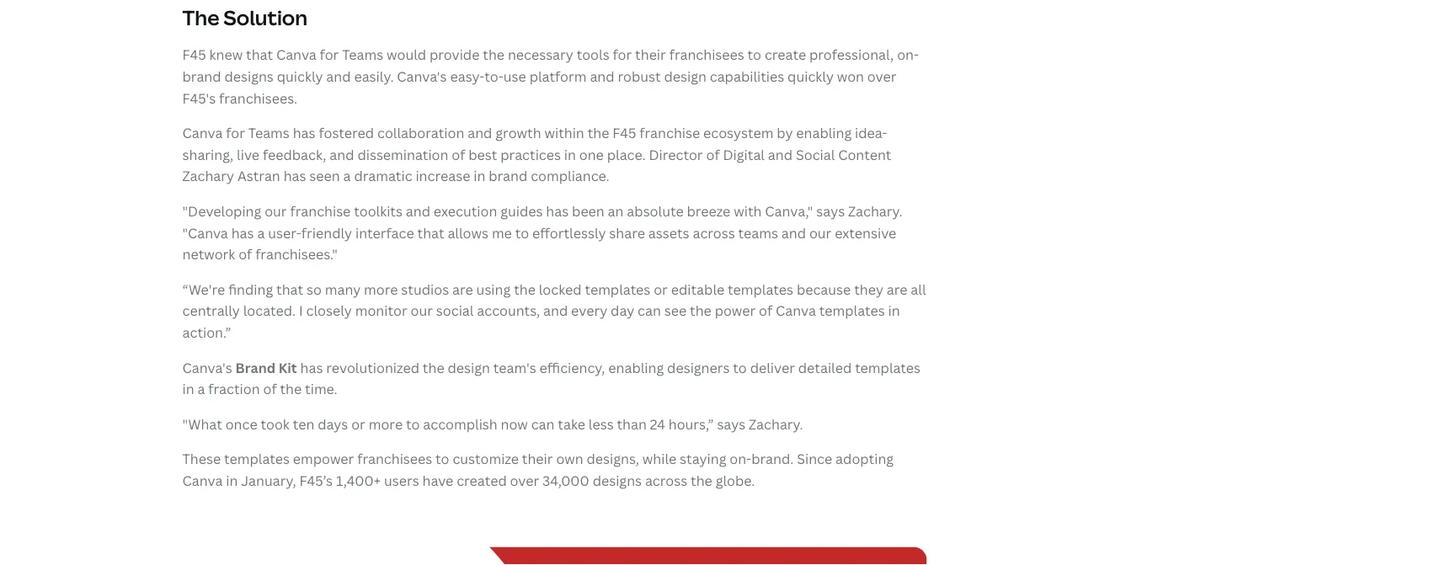 Task type: locate. For each thing, give the bounding box(es) containing it.
0 horizontal spatial enabling
[[608, 358, 664, 376]]

1 vertical spatial over
[[510, 471, 539, 489]]

0 vertical spatial franchise
[[640, 124, 700, 142]]

editable
[[671, 280, 725, 298]]

"we're finding that so many more studios are using the locked templates or editable templates because they are all centrally located. i closely monitor our social accounts, and every day can see the power of canva templates in action."
[[182, 280, 926, 341]]

or right days
[[351, 415, 365, 433]]

1 vertical spatial across
[[645, 471, 687, 489]]

2 vertical spatial that
[[276, 280, 303, 298]]

more inside "we're finding that so many more studios are using the locked templates or editable templates because they are all centrally located. i closely monitor our social accounts, and every day can see the power of canva templates in action."
[[364, 280, 398, 298]]

f45
[[182, 46, 206, 64], [613, 124, 636, 142]]

1 horizontal spatial enabling
[[796, 124, 852, 142]]

are up social
[[452, 280, 473, 298]]

across down breeze
[[693, 223, 735, 242]]

to left deliver
[[733, 358, 747, 376]]

2 horizontal spatial that
[[417, 223, 444, 242]]

canva down because at right
[[776, 302, 816, 320]]

over left 34,000
[[510, 471, 539, 489]]

assets
[[648, 223, 689, 242]]

see
[[664, 302, 687, 320]]

1 horizontal spatial brand
[[489, 167, 527, 185]]

and down by
[[768, 145, 793, 163]]

1 vertical spatial can
[[531, 415, 555, 433]]

2 horizontal spatial a
[[343, 167, 351, 185]]

a inside "developing our franchise toolkits and execution guides has been an absolute breeze with canva," says zachary. "canva has a user-friendly interface that allows me to effortlessly share assets across teams and our extensive network of franchisees."
[[257, 223, 265, 242]]

1 horizontal spatial are
[[887, 280, 907, 298]]

zachary. up brand.
[[749, 415, 803, 433]]

0 vertical spatial teams
[[342, 46, 383, 64]]

1 vertical spatial more
[[369, 415, 403, 433]]

for inside canva for teams has fostered collaboration and growth within the f45 franchise ecosystem by enabling idea- sharing, live feedback, and dissemination of best practices in one place. director of digital and social content zachary astran has seen a dramatic increase in brand compliance.
[[226, 124, 245, 142]]

seen
[[309, 167, 340, 185]]

1 horizontal spatial our
[[411, 302, 433, 320]]

a left user-
[[257, 223, 265, 242]]

0 vertical spatial says
[[816, 202, 845, 220]]

"what once took ten days or more to accomplish now can take less than 24 hours," says zachary.
[[182, 415, 803, 433]]

can
[[638, 302, 661, 320], [531, 415, 555, 433]]

1 horizontal spatial says
[[816, 202, 845, 220]]

that right knew
[[246, 46, 273, 64]]

franchisees up capabilities
[[669, 46, 744, 64]]

that inside f45 knew that canva for teams would provide the necessary tools for their franchisees to create professional, on- brand designs quickly and easily. canva's easy-to-use platform and robust design capabilities quickly won over f45's franchisees.
[[246, 46, 273, 64]]

quickly down create
[[788, 67, 834, 85]]

1 horizontal spatial franchise
[[640, 124, 700, 142]]

0 horizontal spatial a
[[197, 380, 205, 398]]

canva down solution
[[276, 46, 316, 64]]

all
[[911, 280, 926, 298]]

0 vertical spatial across
[[693, 223, 735, 242]]

franchise inside canva for teams has fostered collaboration and growth within the f45 franchise ecosystem by enabling idea- sharing, live feedback, and dissemination of best practices in one place. director of digital and social content zachary astran has seen a dramatic increase in brand compliance.
[[640, 124, 700, 142]]

design right robust
[[664, 67, 707, 85]]

that for more
[[276, 280, 303, 298]]

on- up globe.
[[730, 450, 751, 468]]

1 vertical spatial says
[[717, 415, 746, 433]]

0 vertical spatial designs
[[224, 67, 274, 85]]

friendly
[[301, 223, 352, 242]]

canva,"
[[765, 202, 813, 220]]

2 horizontal spatial our
[[809, 223, 832, 242]]

to inside has revolutionized the design team's efficiency, enabling designers to deliver detailed templates in a fraction of the time.
[[733, 358, 747, 376]]

of inside "developing our franchise toolkits and execution guides has been an absolute breeze with canva," says zachary. "canva has a user-friendly interface that allows me to effortlessly share assets across teams and our extensive network of franchisees."
[[238, 245, 252, 263]]

0 horizontal spatial designs
[[224, 67, 274, 85]]

their inside f45 knew that canva for teams would provide the necessary tools for their franchisees to create professional, on- brand designs quickly and easily. canva's easy-to-use platform and robust design capabilities quickly won over f45's franchisees.
[[635, 46, 666, 64]]

1 vertical spatial their
[[522, 450, 553, 468]]

locked
[[539, 280, 582, 298]]

once
[[225, 415, 257, 433]]

0 vertical spatial f45
[[182, 46, 206, 64]]

1 horizontal spatial across
[[693, 223, 735, 242]]

2 horizontal spatial for
[[613, 46, 632, 64]]

franchisees.
[[219, 89, 297, 107]]

0 vertical spatial on-
[[897, 46, 919, 64]]

of down brand on the bottom of the page
[[263, 380, 277, 398]]

has up time. on the left of the page
[[300, 358, 323, 376]]

f45 inside f45 knew that canva for teams would provide the necessary tools for their franchisees to create professional, on- brand designs quickly and easily. canva's easy-to-use platform and robust design capabilities quickly won over f45's franchisees.
[[182, 46, 206, 64]]

more
[[364, 280, 398, 298], [369, 415, 403, 433]]

0 horizontal spatial their
[[522, 450, 553, 468]]

that inside "developing our franchise toolkits and execution guides has been an absolute breeze with canva," says zachary. "canva has a user-friendly interface that allows me to effortlessly share assets across teams and our extensive network of franchisees."
[[417, 223, 444, 242]]

enabling up than
[[608, 358, 664, 376]]

has inside has revolutionized the design team's efficiency, enabling designers to deliver detailed templates in a fraction of the time.
[[300, 358, 323, 376]]

over
[[867, 67, 897, 85], [510, 471, 539, 489]]

to up capabilities
[[748, 46, 761, 64]]

design left team's
[[448, 358, 490, 376]]

0 horizontal spatial on-
[[730, 450, 751, 468]]

franchisees
[[669, 46, 744, 64], [357, 450, 432, 468]]

1 horizontal spatial a
[[257, 223, 265, 242]]

the up to-
[[483, 46, 505, 64]]

since
[[797, 450, 832, 468]]

one
[[579, 145, 604, 163]]

2 vertical spatial a
[[197, 380, 205, 398]]

1 horizontal spatial design
[[664, 67, 707, 85]]

0 horizontal spatial f45
[[182, 46, 206, 64]]

can right 'now'
[[531, 415, 555, 433]]

brand
[[235, 358, 275, 376]]

canva's inside f45 knew that canva for teams would provide the necessary tools for their franchisees to create professional, on- brand designs quickly and easily. canva's easy-to-use platform and robust design capabilities quickly won over f45's franchisees.
[[397, 67, 447, 85]]

to up have
[[436, 450, 449, 468]]

to left accomplish on the left of page
[[406, 415, 420, 433]]

the up one
[[588, 124, 609, 142]]

over right won
[[867, 67, 897, 85]]

the down social
[[423, 358, 444, 376]]

has revolutionized the design team's efficiency, enabling designers to deliver detailed templates in a fraction of the time.
[[182, 358, 921, 398]]

brand.
[[751, 450, 794, 468]]

f45 inside canva for teams has fostered collaboration and growth within the f45 franchise ecosystem by enabling idea- sharing, live feedback, and dissemination of best practices in one place. director of digital and social content zachary astran has seen a dramatic increase in brand compliance.
[[613, 124, 636, 142]]

that left so
[[276, 280, 303, 298]]

the solution
[[182, 3, 308, 31]]

1 vertical spatial enabling
[[608, 358, 664, 376]]

canva up sharing,
[[182, 124, 223, 142]]

1 horizontal spatial teams
[[342, 46, 383, 64]]

action."
[[182, 323, 231, 341]]

enabling up the social
[[796, 124, 852, 142]]

0 horizontal spatial brand
[[182, 67, 221, 85]]

on- inside the these templates empower franchisees to customize their own designs, while staying on-brand. since adopting canva in january, f45's 1,400+ users have created over 34,000 designs across the globe.
[[730, 450, 751, 468]]

canva inside "we're finding that so many more studios are using the locked templates or editable templates because they are all centrally located. i closely monitor our social accounts, and every day can see the power of canva templates in action."
[[776, 302, 816, 320]]

absolute
[[627, 202, 684, 220]]

for up robust
[[613, 46, 632, 64]]

franchisees."
[[255, 245, 338, 263]]

1 vertical spatial on-
[[730, 450, 751, 468]]

1 horizontal spatial canva's
[[397, 67, 447, 85]]

canva's down would
[[397, 67, 447, 85]]

1 horizontal spatial can
[[638, 302, 661, 320]]

templates right detailed
[[855, 358, 921, 376]]

to right me
[[515, 223, 529, 242]]

0 horizontal spatial says
[[717, 415, 746, 433]]

1 horizontal spatial zachary.
[[848, 202, 903, 220]]

0 vertical spatial brand
[[182, 67, 221, 85]]

canva's up fraction
[[182, 358, 232, 376]]

franchise up the director
[[640, 124, 700, 142]]

guides
[[500, 202, 543, 220]]

1 vertical spatial that
[[417, 223, 444, 242]]

f45 left knew
[[182, 46, 206, 64]]

more right days
[[369, 415, 403, 433]]

take
[[558, 415, 585, 433]]

1 horizontal spatial that
[[276, 280, 303, 298]]

0 horizontal spatial franchisees
[[357, 450, 432, 468]]

dissemination
[[357, 145, 448, 163]]

of
[[452, 145, 465, 163], [706, 145, 720, 163], [238, 245, 252, 263], [759, 302, 772, 320], [263, 380, 277, 398]]

franchise up friendly
[[290, 202, 351, 220]]

in down best
[[474, 167, 485, 185]]

or
[[654, 280, 668, 298], [351, 415, 365, 433]]

of right power at the bottom
[[759, 302, 772, 320]]

for left would
[[320, 46, 339, 64]]

0 horizontal spatial design
[[448, 358, 490, 376]]

0 vertical spatial that
[[246, 46, 273, 64]]

their left own
[[522, 450, 553, 468]]

on- right "professional,"
[[897, 46, 919, 64]]

teams up live
[[248, 124, 290, 142]]

of up finding
[[238, 245, 252, 263]]

2 quickly from the left
[[788, 67, 834, 85]]

idea-
[[855, 124, 887, 142]]

professional,
[[809, 46, 894, 64]]

the inside f45 knew that canva for teams would provide the necessary tools for their franchisees to create professional, on- brand designs quickly and easily. canva's easy-to-use platform and robust design capabilities quickly won over f45's franchisees.
[[483, 46, 505, 64]]

tools
[[577, 46, 609, 64]]

enabling inside has revolutionized the design team's efficiency, enabling designers to deliver detailed templates in a fraction of the time.
[[608, 358, 664, 376]]

brand up f45's
[[182, 67, 221, 85]]

their up robust
[[635, 46, 666, 64]]

on- inside f45 knew that canva for teams would provide the necessary tools for their franchisees to create professional, on- brand designs quickly and easily. canva's easy-to-use platform and robust design capabilities quickly won over f45's franchisees.
[[897, 46, 919, 64]]

2 vertical spatial our
[[411, 302, 433, 320]]

brand down practices
[[489, 167, 527, 185]]

our up user-
[[265, 202, 287, 220]]

0 vertical spatial canva's
[[397, 67, 447, 85]]

centrally
[[182, 302, 240, 320]]

0 vertical spatial more
[[364, 280, 398, 298]]

1 vertical spatial or
[[351, 415, 365, 433]]

canva inside f45 knew that canva for teams would provide the necessary tools for their franchisees to create professional, on- brand designs quickly and easily. canva's easy-to-use platform and robust design capabilities quickly won over f45's franchisees.
[[276, 46, 316, 64]]

across
[[693, 223, 735, 242], [645, 471, 687, 489]]

to-
[[484, 67, 503, 85]]

or up see
[[654, 280, 668, 298]]

our down studios
[[411, 302, 433, 320]]

robust
[[618, 67, 661, 85]]

that inside "we're finding that so many more studios are using the locked templates or editable templates because they are all centrally located. i closely monitor our social accounts, and every day can see the power of canva templates in action."
[[276, 280, 303, 298]]

power
[[715, 302, 756, 320]]

1 vertical spatial canva's
[[182, 358, 232, 376]]

0 vertical spatial enabling
[[796, 124, 852, 142]]

on-
[[897, 46, 919, 64], [730, 450, 751, 468]]

designs up the "franchisees."
[[224, 67, 274, 85]]

over inside the these templates empower franchisees to customize their own designs, while staying on-brand. since adopting canva in january, f45's 1,400+ users have created over 34,000 designs across the globe.
[[510, 471, 539, 489]]

says right hours,"
[[717, 415, 746, 433]]

more up the 'monitor'
[[364, 280, 398, 298]]

across inside the these templates empower franchisees to customize their own designs, while staying on-brand. since adopting canva in january, f45's 1,400+ users have created over 34,000 designs across the globe.
[[645, 471, 687, 489]]

revolutionized
[[326, 358, 419, 376]]

our down canva,"
[[809, 223, 832, 242]]

their inside the these templates empower franchisees to customize their own designs, while staying on-brand. since adopting canva in january, f45's 1,400+ users have created over 34,000 designs across the globe.
[[522, 450, 553, 468]]

1 vertical spatial teams
[[248, 124, 290, 142]]

zachary. up extensive
[[848, 202, 903, 220]]

zachary
[[182, 167, 234, 185]]

1 horizontal spatial their
[[635, 46, 666, 64]]

0 vertical spatial zachary.
[[848, 202, 903, 220]]

0 vertical spatial franchisees
[[669, 46, 744, 64]]

1 horizontal spatial or
[[654, 280, 668, 298]]

"what
[[182, 415, 222, 433]]

in up "what
[[182, 380, 194, 398]]

enabling
[[796, 124, 852, 142], [608, 358, 664, 376]]

1 horizontal spatial f45
[[613, 124, 636, 142]]

knew
[[209, 46, 243, 64]]

that
[[246, 46, 273, 64], [417, 223, 444, 242], [276, 280, 303, 298]]

and down locked
[[543, 302, 568, 320]]

templates
[[585, 280, 650, 298], [728, 280, 793, 298], [819, 302, 885, 320], [855, 358, 921, 376], [224, 450, 290, 468]]

that left allows
[[417, 223, 444, 242]]

1 horizontal spatial quickly
[[788, 67, 834, 85]]

are left all
[[887, 280, 907, 298]]

0 vertical spatial a
[[343, 167, 351, 185]]

0 horizontal spatial zachary.
[[749, 415, 803, 433]]

a inside has revolutionized the design team's efficiency, enabling designers to deliver detailed templates in a fraction of the time.
[[197, 380, 205, 398]]

best
[[468, 145, 497, 163]]

1 vertical spatial brand
[[489, 167, 527, 185]]

franchisees up the 'users'
[[357, 450, 432, 468]]

0 horizontal spatial are
[[452, 280, 473, 298]]

templates up day
[[585, 280, 650, 298]]

0 horizontal spatial over
[[510, 471, 539, 489]]

1 are from the left
[[452, 280, 473, 298]]

the down staying
[[691, 471, 712, 489]]

create
[[765, 46, 806, 64]]

0 horizontal spatial across
[[645, 471, 687, 489]]

24
[[650, 415, 665, 433]]

in inside the these templates empower franchisees to customize their own designs, while staying on-brand. since adopting canva in january, f45's 1,400+ users have created over 34,000 designs across the globe.
[[226, 471, 238, 489]]

created
[[457, 471, 507, 489]]

and
[[326, 67, 351, 85], [590, 67, 614, 85], [468, 124, 492, 142], [330, 145, 354, 163], [768, 145, 793, 163], [406, 202, 430, 220], [781, 223, 806, 242], [543, 302, 568, 320]]

1 vertical spatial a
[[257, 223, 265, 242]]

canva inside canva for teams has fostered collaboration and growth within the f45 franchise ecosystem by enabling idea- sharing, live feedback, and dissemination of best practices in one place. director of digital and social content zachary astran has seen a dramatic increase in brand compliance.
[[182, 124, 223, 142]]

designs inside f45 knew that canva for teams would provide the necessary tools for their franchisees to create professional, on- brand designs quickly and easily. canva's easy-to-use platform and robust design capabilities quickly won over f45's franchisees.
[[224, 67, 274, 85]]

1 vertical spatial designs
[[593, 471, 642, 489]]

says up extensive
[[816, 202, 845, 220]]

to inside the these templates empower franchisees to customize their own designs, while staying on-brand. since adopting canva in january, f45's 1,400+ users have created over 34,000 designs across the globe.
[[436, 450, 449, 468]]

a right seen
[[343, 167, 351, 185]]

adopting
[[836, 450, 894, 468]]

to
[[748, 46, 761, 64], [515, 223, 529, 242], [733, 358, 747, 376], [406, 415, 420, 433], [436, 450, 449, 468]]

for
[[320, 46, 339, 64], [613, 46, 632, 64], [226, 124, 245, 142]]

brand
[[182, 67, 221, 85], [489, 167, 527, 185]]

because
[[797, 280, 851, 298]]

0 horizontal spatial canva's
[[182, 358, 232, 376]]

templates up january,
[[224, 450, 290, 468]]

0 horizontal spatial for
[[226, 124, 245, 142]]

toolkits
[[354, 202, 403, 220]]

for up live
[[226, 124, 245, 142]]

1 vertical spatial design
[[448, 358, 490, 376]]

a left fraction
[[197, 380, 205, 398]]

zachary.
[[848, 202, 903, 220], [749, 415, 803, 433]]

1 vertical spatial franchisees
[[357, 450, 432, 468]]

monitor
[[355, 302, 407, 320]]

in down extensive
[[888, 302, 900, 320]]

1,400+
[[336, 471, 381, 489]]

canva down these
[[182, 471, 223, 489]]

empower
[[293, 450, 354, 468]]

0 vertical spatial or
[[654, 280, 668, 298]]

0 horizontal spatial franchise
[[290, 202, 351, 220]]

designs down "designs,"
[[593, 471, 642, 489]]

teams up easily.
[[342, 46, 383, 64]]

0 vertical spatial design
[[664, 67, 707, 85]]

globe.
[[716, 471, 755, 489]]

0 horizontal spatial can
[[531, 415, 555, 433]]

platform
[[529, 67, 587, 85]]

franchise
[[640, 124, 700, 142], [290, 202, 351, 220]]

quickly up the "franchisees."
[[277, 67, 323, 85]]

1 horizontal spatial over
[[867, 67, 897, 85]]

of inside has revolutionized the design team's efficiency, enabling designers to deliver detailed templates in a fraction of the time.
[[263, 380, 277, 398]]

extensive
[[835, 223, 896, 242]]

0 vertical spatial can
[[638, 302, 661, 320]]

in left january,
[[226, 471, 238, 489]]

0 vertical spatial their
[[635, 46, 666, 64]]

won
[[837, 67, 864, 85]]

1 vertical spatial f45
[[613, 124, 636, 142]]

1 vertical spatial franchise
[[290, 202, 351, 220]]

allows
[[448, 223, 489, 242]]

deliver
[[750, 358, 795, 376]]

a inside canva for teams has fostered collaboration and growth within the f45 franchise ecosystem by enabling idea- sharing, live feedback, and dissemination of best practices in one place. director of digital and social content zachary astran has seen a dramatic increase in brand compliance.
[[343, 167, 351, 185]]

across down while
[[645, 471, 687, 489]]

0 horizontal spatial teams
[[248, 124, 290, 142]]

f45 up place.
[[613, 124, 636, 142]]

necessary
[[508, 46, 573, 64]]

can left see
[[638, 302, 661, 320]]

0 vertical spatial over
[[867, 67, 897, 85]]

finding
[[228, 280, 273, 298]]

can inside "we're finding that so many more studios are using the locked templates or editable templates because they are all centrally located. i closely monitor our social accounts, and every day can see the power of canva templates in action."
[[638, 302, 661, 320]]

0 vertical spatial our
[[265, 202, 287, 220]]

1 horizontal spatial on-
[[897, 46, 919, 64]]

1 horizontal spatial franchisees
[[669, 46, 744, 64]]

using
[[476, 280, 511, 298]]

0 horizontal spatial quickly
[[277, 67, 323, 85]]

0 horizontal spatial that
[[246, 46, 273, 64]]

within
[[544, 124, 584, 142]]

interface
[[355, 223, 414, 242]]

1 horizontal spatial designs
[[593, 471, 642, 489]]



Task type: describe. For each thing, give the bounding box(es) containing it.
sharing,
[[182, 145, 233, 163]]

canva for teams has fostered collaboration and growth within the f45 franchise ecosystem by enabling idea- sharing, live feedback, and dissemination of best practices in one place. director of digital and social content zachary astran has seen a dramatic increase in brand compliance.
[[182, 124, 891, 185]]

director
[[649, 145, 703, 163]]

own
[[556, 450, 583, 468]]

dramatic
[[354, 167, 412, 185]]

0 horizontal spatial our
[[265, 202, 287, 220]]

easily.
[[354, 67, 394, 85]]

and left easily.
[[326, 67, 351, 85]]

our inside "we're finding that so many more studios are using the locked templates or editable templates because they are all centrally located. i closely monitor our social accounts, and every day can see the power of canva templates in action."
[[411, 302, 433, 320]]

user-
[[268, 223, 301, 242]]

i
[[299, 302, 303, 320]]

hours,"
[[668, 415, 714, 433]]

templates inside has revolutionized the design team's efficiency, enabling designers to deliver detailed templates in a fraction of the time.
[[855, 358, 921, 376]]

with
[[734, 202, 762, 220]]

the down editable
[[690, 302, 712, 320]]

fostered
[[319, 124, 374, 142]]

collaboration
[[377, 124, 464, 142]]

in inside "we're finding that so many more studios are using the locked templates or editable templates because they are all centrally located. i closely monitor our social accounts, and every day can see the power of canva templates in action."
[[888, 302, 900, 320]]

astran
[[237, 167, 280, 185]]

canva inside the these templates empower franchisees to customize their own designs, while staying on-brand. since adopting canva in january, f45's 1,400+ users have created over 34,000 designs across the globe.
[[182, 471, 223, 489]]

and inside "we're finding that so many more studios are using the locked templates or editable templates because they are all centrally located. i closely monitor our social accounts, and every day can see the power of canva templates in action."
[[543, 302, 568, 320]]

the inside the these templates empower franchisees to customize their own designs, while staying on-brand. since adopting canva in january, f45's 1,400+ users have created over 34,000 designs across the globe.
[[691, 471, 712, 489]]

they
[[854, 280, 883, 298]]

"we're
[[182, 280, 225, 298]]

accomplish
[[423, 415, 498, 433]]

of left digital
[[706, 145, 720, 163]]

franchisees inside f45 knew that canva for teams would provide the necessary tools for their franchisees to create professional, on- brand designs quickly and easily. canva's easy-to-use platform and robust design capabilities quickly won over f45's franchisees.
[[669, 46, 744, 64]]

users
[[384, 471, 419, 489]]

practices
[[500, 145, 561, 163]]

designers
[[667, 358, 730, 376]]

place.
[[607, 145, 646, 163]]

"developing
[[182, 202, 261, 220]]

to inside "developing our franchise toolkits and execution guides has been an absolute breeze with canva," says zachary. "canva has a user-friendly interface that allows me to effortlessly share assets across teams and our extensive network of franchisees."
[[515, 223, 529, 242]]

2 are from the left
[[887, 280, 907, 298]]

located.
[[243, 302, 296, 320]]

provide
[[430, 46, 480, 64]]

and up best
[[468, 124, 492, 142]]

of left best
[[452, 145, 465, 163]]

easy-
[[450, 67, 484, 85]]

the inside canva for teams has fostered collaboration and growth within the f45 franchise ecosystem by enabling idea- sharing, live feedback, and dissemination of best practices in one place. director of digital and social content zachary astran has seen a dramatic increase in brand compliance.
[[588, 124, 609, 142]]

0 horizontal spatial or
[[351, 415, 365, 433]]

teams inside f45 knew that canva for teams would provide the necessary tools for their franchisees to create professional, on- brand designs quickly and easily. canva's easy-to-use platform and robust design capabilities quickly won over f45's franchisees.
[[342, 46, 383, 64]]

templates inside the these templates empower franchisees to customize their own designs, while staying on-brand. since adopting canva in january, f45's 1,400+ users have created over 34,000 designs across the globe.
[[224, 450, 290, 468]]

while
[[642, 450, 677, 468]]

team's
[[493, 358, 536, 376]]

staying
[[680, 450, 726, 468]]

design inside f45 knew that canva for teams would provide the necessary tools for their franchisees to create professional, on- brand designs quickly and easily. canva's easy-to-use platform and robust design capabilities quickly won over f45's franchisees.
[[664, 67, 707, 85]]

would
[[387, 46, 426, 64]]

less
[[589, 415, 614, 433]]

or inside "we're finding that so many more studios are using the locked templates or editable templates because they are all centrally located. i closely monitor our social accounts, and every day can see the power of canva templates in action."
[[654, 280, 668, 298]]

studios
[[401, 280, 449, 298]]

accounts,
[[477, 302, 540, 320]]

teams
[[738, 223, 778, 242]]

over inside f45 knew that canva for teams would provide the necessary tools for their franchisees to create professional, on- brand designs quickly and easily. canva's easy-to-use platform and robust design capabilities quickly won over f45's franchisees.
[[867, 67, 897, 85]]

and down fostered
[[330, 145, 354, 163]]

across inside "developing our franchise toolkits and execution guides has been an absolute breeze with canva," says zachary. "canva has a user-friendly interface that allows me to effortlessly share assets across teams and our extensive network of franchisees."
[[693, 223, 735, 242]]

that for teams
[[246, 46, 273, 64]]

says inside "developing our franchise toolkits and execution guides has been an absolute breeze with canva," says zachary. "canva has a user-friendly interface that allows me to effortlessly share assets across teams and our extensive network of franchisees."
[[816, 202, 845, 220]]

increase
[[416, 167, 470, 185]]

in left one
[[564, 145, 576, 163]]

use
[[503, 67, 526, 85]]

has down "developing
[[231, 223, 254, 242]]

content
[[838, 145, 891, 163]]

every
[[571, 302, 607, 320]]

customize
[[453, 450, 519, 468]]

templates down they
[[819, 302, 885, 320]]

feedback,
[[263, 145, 326, 163]]

share
[[609, 223, 645, 242]]

effortlessly
[[532, 223, 606, 242]]

"canva
[[182, 223, 228, 242]]

breeze
[[687, 202, 730, 220]]

took
[[261, 415, 290, 433]]

the up accounts,
[[514, 280, 536, 298]]

1 vertical spatial our
[[809, 223, 832, 242]]

has up the effortlessly
[[546, 202, 569, 220]]

fraction
[[208, 380, 260, 398]]

time.
[[305, 380, 337, 398]]

ecosystem
[[703, 124, 773, 142]]

by
[[777, 124, 793, 142]]

and up interface
[[406, 202, 430, 220]]

and down canva,"
[[781, 223, 806, 242]]

has up feedback,
[[293, 124, 315, 142]]

franchisees inside the these templates empower franchisees to customize their own designs, while staying on-brand. since adopting canva in january, f45's 1,400+ users have created over 34,000 designs across the globe.
[[357, 450, 432, 468]]

an
[[608, 202, 624, 220]]

of inside "we're finding that so many more studios are using the locked templates or editable templates because they are all centrally located. i closely monitor our social accounts, and every day can see the power of canva templates in action."
[[759, 302, 772, 320]]

1 horizontal spatial for
[[320, 46, 339, 64]]

franchise inside "developing our franchise toolkits and execution guides has been an absolute breeze with canva," says zachary. "canva has a user-friendly interface that allows me to effortlessly share assets across teams and our extensive network of franchisees."
[[290, 202, 351, 220]]

to inside f45 knew that canva for teams would provide the necessary tools for their franchisees to create professional, on- brand designs quickly and easily. canva's easy-to-use platform and robust design capabilities quickly won over f45's franchisees.
[[748, 46, 761, 64]]

1 quickly from the left
[[277, 67, 323, 85]]

growth
[[495, 124, 541, 142]]

zachary. inside "developing our franchise toolkits and execution guides has been an absolute breeze with canva," says zachary. "canva has a user-friendly interface that allows me to effortlessly share assets across teams and our extensive network of franchisees."
[[848, 202, 903, 220]]

designs,
[[587, 450, 639, 468]]

been
[[572, 202, 605, 220]]

34,000
[[542, 471, 589, 489]]

enabling inside canva for teams has fostered collaboration and growth within the f45 franchise ecosystem by enabling idea- sharing, live feedback, and dissemination of best practices in one place. director of digital and social content zachary astran has seen a dramatic increase in brand compliance.
[[796, 124, 852, 142]]

compliance.
[[531, 167, 610, 185]]

designs inside the these templates empower franchisees to customize their own designs, while staying on-brand. since adopting canva in january, f45's 1,400+ users have created over 34,000 designs across the globe.
[[593, 471, 642, 489]]

now
[[501, 415, 528, 433]]

have
[[422, 471, 453, 489]]

capabilities
[[710, 67, 784, 85]]

f45 knew that canva for teams would provide the necessary tools for their franchisees to create professional, on- brand designs quickly and easily. canva's easy-to-use platform and robust design capabilities quickly won over f45's franchisees.
[[182, 46, 919, 107]]

execution
[[434, 202, 497, 220]]

the down kit
[[280, 380, 302, 398]]

and down tools
[[590, 67, 614, 85]]

day
[[611, 302, 634, 320]]

these templates empower franchisees to customize their own designs, while staying on-brand. since adopting canva in january, f45's 1,400+ users have created over 34,000 designs across the globe.
[[182, 450, 894, 489]]

ten
[[293, 415, 314, 433]]

me
[[492, 223, 512, 242]]

closely
[[306, 302, 352, 320]]

many
[[325, 280, 361, 298]]

has down feedback,
[[284, 167, 306, 185]]

templates up power at the bottom
[[728, 280, 793, 298]]

days
[[318, 415, 348, 433]]

design inside has revolutionized the design team's efficiency, enabling designers to deliver detailed templates in a fraction of the time.
[[448, 358, 490, 376]]

social
[[436, 302, 474, 320]]

"developing our franchise toolkits and execution guides has been an absolute breeze with canva," says zachary. "canva has a user-friendly interface that allows me to effortlessly share assets across teams and our extensive network of franchisees."
[[182, 202, 903, 263]]

brand inside f45 knew that canva for teams would provide the necessary tools for their franchisees to create professional, on- brand designs quickly and easily. canva's easy-to-use platform and robust design capabilities quickly won over f45's franchisees.
[[182, 67, 221, 85]]

efficiency,
[[539, 358, 605, 376]]

1 vertical spatial zachary.
[[749, 415, 803, 433]]

in inside has revolutionized the design team's efficiency, enabling designers to deliver detailed templates in a fraction of the time.
[[182, 380, 194, 398]]

teams inside canva for teams has fostered collaboration and growth within the f45 franchise ecosystem by enabling idea- sharing, live feedback, and dissemination of best practices in one place. director of digital and social content zachary astran has seen a dramatic increase in brand compliance.
[[248, 124, 290, 142]]

social
[[796, 145, 835, 163]]

canva's brand kit
[[182, 358, 297, 376]]

kit
[[279, 358, 297, 376]]

brand inside canva for teams has fostered collaboration and growth within the f45 franchise ecosystem by enabling idea- sharing, live feedback, and dissemination of best practices in one place. director of digital and social content zachary astran has seen a dramatic increase in brand compliance.
[[489, 167, 527, 185]]



Task type: vqa. For each thing, say whether or not it's contained in the screenshot.
bottommost on-
yes



